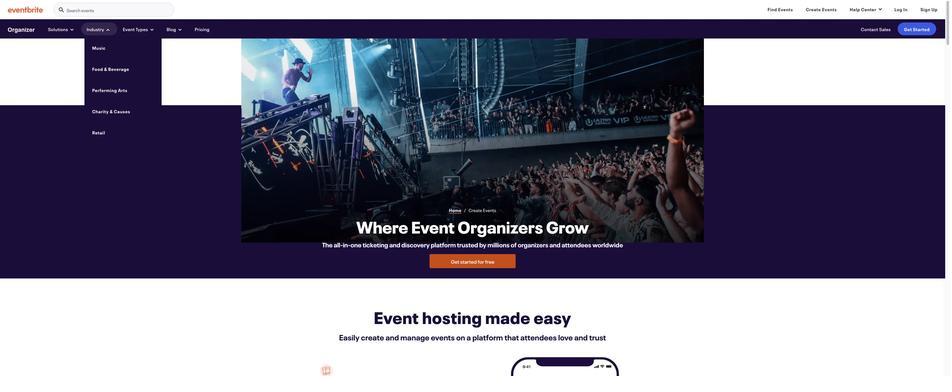 Task type: vqa. For each thing, say whether or not it's contained in the screenshot.
28217
no



Task type: locate. For each thing, give the bounding box(es) containing it.
contact
[[861, 26, 879, 32]]

0 horizontal spatial events
[[81, 7, 94, 13]]

charity
[[92, 108, 109, 114]]

events left on
[[431, 332, 455, 343]]

attendees
[[562, 240, 592, 250], [521, 332, 557, 343]]

solutions
[[48, 26, 68, 32]]

food
[[92, 65, 103, 72]]

event inside event hosting made easy easily create and manage events on a platform that attendees love and trust
[[374, 307, 419, 329]]

blog
[[167, 26, 176, 32]]

events right find
[[778, 6, 793, 12]]

1 horizontal spatial platform
[[473, 332, 503, 343]]

0 horizontal spatial events
[[483, 207, 496, 214]]

1 horizontal spatial started
[[913, 26, 930, 32]]

event up discovery
[[411, 217, 455, 239]]

phone showing an event listing page of eventbrite. the event is about a pizza making class, and there is a woman making a pizza. image
[[468, 356, 661, 377]]

search events button
[[53, 3, 174, 17]]

performing arts link
[[92, 85, 154, 95]]

and right ticketing
[[389, 240, 400, 250]]

1 horizontal spatial events
[[778, 6, 793, 12]]

attendees down grow
[[562, 240, 592, 250]]

1 horizontal spatial events
[[431, 332, 455, 343]]

0 vertical spatial event
[[123, 26, 135, 32]]

sales
[[880, 26, 891, 32]]

started left for on the bottom right of the page
[[460, 258, 477, 266]]

create events
[[806, 6, 837, 12]]

events
[[778, 6, 793, 12], [822, 6, 837, 12], [483, 207, 496, 214]]

where
[[357, 217, 408, 239]]

2 vertical spatial event
[[374, 307, 419, 329]]

0 horizontal spatial started
[[460, 258, 477, 266]]

get started for free
[[451, 258, 495, 266]]

industry
[[87, 26, 104, 32]]

organizer
[[8, 25, 35, 33]]

event inside secondary organizer element
[[123, 26, 135, 32]]

organizers
[[458, 217, 543, 239]]

0 vertical spatial platform
[[431, 240, 456, 250]]

events inside event hosting made easy easily create and manage events on a platform that attendees love and trust
[[431, 332, 455, 343]]

& inside food & beverage link
[[104, 65, 107, 72]]

& for food
[[104, 65, 107, 72]]

1 vertical spatial platform
[[473, 332, 503, 343]]

started inside button
[[460, 258, 477, 266]]

types
[[136, 26, 148, 32]]

events right search
[[81, 7, 94, 13]]

pricing
[[195, 26, 210, 32]]

1 vertical spatial create
[[469, 207, 482, 214]]

one
[[351, 240, 362, 250]]

platform up get
[[431, 240, 456, 250]]

1 vertical spatial event
[[411, 217, 455, 239]]

event
[[123, 26, 135, 32], [411, 217, 455, 239], [374, 307, 419, 329]]

music link
[[92, 42, 154, 53]]

1 horizontal spatial &
[[110, 108, 113, 114]]

food & beverage
[[92, 65, 129, 72]]

secondary organizer element
[[0, 19, 946, 143]]

attendees inside the home / create events where event organizers grow the all-in-one ticketing and discovery platform trusted by millions of organizers and attendees worldwide
[[562, 240, 592, 250]]

started right the get
[[913, 26, 930, 32]]

event for hosting
[[374, 307, 419, 329]]

 image
[[320, 365, 333, 377]]

retail
[[92, 129, 105, 135]]

and
[[389, 240, 400, 250], [550, 240, 561, 250], [386, 332, 399, 343], [575, 332, 588, 343]]

events
[[81, 7, 94, 13], [431, 332, 455, 343]]

0 horizontal spatial attendees
[[521, 332, 557, 343]]

submenu element
[[84, 37, 162, 143]]

made
[[486, 307, 531, 329]]

events left 'help'
[[822, 6, 837, 12]]

& inside charity & causes link
[[110, 108, 113, 114]]

1 vertical spatial started
[[460, 258, 477, 266]]

started
[[913, 26, 930, 32], [460, 258, 477, 266]]

by
[[480, 240, 487, 250]]

1 vertical spatial attendees
[[521, 332, 557, 343]]

get
[[451, 258, 460, 266]]

help
[[850, 6, 861, 12]]

sign
[[921, 6, 931, 12]]

started inside secondary organizer element
[[913, 26, 930, 32]]

attendees down easy
[[521, 332, 557, 343]]

in-
[[343, 240, 351, 250]]

attendees inside event hosting made easy easily create and manage events on a platform that attendees love and trust
[[521, 332, 557, 343]]

event left types
[[123, 26, 135, 32]]

0 horizontal spatial &
[[104, 65, 107, 72]]

event up manage
[[374, 307, 419, 329]]

free
[[485, 258, 495, 266]]

get started link
[[898, 23, 937, 35]]

create events link
[[801, 3, 842, 15]]

2 horizontal spatial events
[[822, 6, 837, 12]]

1 horizontal spatial attendees
[[562, 240, 592, 250]]

events up organizers
[[483, 207, 496, 214]]

0 horizontal spatial create
[[469, 207, 482, 214]]

log in link
[[890, 3, 913, 15]]

platform
[[431, 240, 456, 250], [473, 332, 503, 343]]

1 vertical spatial &
[[110, 108, 113, 114]]

0 vertical spatial &
[[104, 65, 107, 72]]

started for get
[[913, 26, 930, 32]]

platform right the a
[[473, 332, 503, 343]]

find events link
[[763, 3, 799, 15]]

&
[[104, 65, 107, 72], [110, 108, 113, 114]]

/
[[464, 207, 466, 214]]

easy
[[534, 307, 572, 329]]

0 vertical spatial create
[[806, 6, 821, 12]]

search events
[[67, 7, 94, 13]]

get started for free link
[[430, 255, 516, 269]]

for
[[478, 258, 484, 266]]

events inside the home / create events where event organizers grow the all-in-one ticketing and discovery platform trusted by millions of organizers and attendees worldwide
[[483, 207, 496, 214]]

easily
[[339, 332, 360, 343]]

& left "causes"
[[110, 108, 113, 114]]

discovery
[[402, 240, 430, 250]]

log
[[895, 6, 903, 12]]

platform inside event hosting made easy easily create and manage events on a platform that attendees love and trust
[[473, 332, 503, 343]]

& right food
[[104, 65, 107, 72]]

0 horizontal spatial platform
[[431, 240, 456, 250]]

arts
[[118, 87, 127, 93]]

platform inside the home / create events where event organizers grow the all-in-one ticketing and discovery platform trusted by millions of organizers and attendees worldwide
[[431, 240, 456, 250]]

1 vertical spatial events
[[431, 332, 455, 343]]

create
[[806, 6, 821, 12], [469, 207, 482, 214]]

0 vertical spatial started
[[913, 26, 930, 32]]

pricing link
[[193, 23, 212, 35]]

0 vertical spatial attendees
[[562, 240, 592, 250]]

0 vertical spatial events
[[81, 7, 94, 13]]



Task type: describe. For each thing, give the bounding box(es) containing it.
home link
[[449, 207, 462, 214]]

hosting
[[422, 307, 482, 329]]

trust
[[590, 332, 606, 343]]

performing
[[92, 87, 117, 93]]

beverage
[[108, 65, 129, 72]]

and down grow
[[550, 240, 561, 250]]

charity & causes
[[92, 108, 130, 114]]

event for types
[[123, 26, 135, 32]]

home
[[449, 207, 462, 214]]

a
[[467, 332, 471, 343]]

create
[[361, 332, 384, 343]]

love
[[558, 332, 573, 343]]

events inside button
[[81, 7, 94, 13]]

sign up
[[921, 6, 938, 12]]

up
[[932, 6, 938, 12]]

help center
[[850, 6, 877, 12]]

food & beverage link
[[92, 63, 154, 74]]

ticketing
[[363, 240, 388, 250]]

find events
[[768, 6, 793, 12]]

organizers
[[518, 240, 549, 250]]

event hosting made easy easily create and manage events on a platform that attendees love and trust
[[339, 307, 606, 343]]

causes
[[114, 108, 130, 114]]

event inside the home / create events where event organizers grow the all-in-one ticketing and discovery platform trusted by millions of organizers and attendees worldwide
[[411, 217, 455, 239]]

started for get
[[460, 258, 477, 266]]

home / create events where event organizers grow the all-in-one ticketing and discovery platform trusted by millions of organizers and attendees worldwide
[[322, 207, 623, 250]]

get started for free button
[[430, 255, 516, 269]]

millions
[[488, 240, 510, 250]]

& for charity
[[110, 108, 113, 114]]

manage
[[401, 332, 430, 343]]

of
[[511, 240, 517, 250]]

events for create events
[[822, 6, 837, 12]]

the
[[322, 240, 333, 250]]

sign up link
[[916, 3, 943, 15]]

music
[[92, 44, 106, 51]]

contact sales link
[[859, 23, 894, 35]]

charity & causes link
[[92, 106, 154, 117]]

search
[[67, 7, 80, 13]]

center
[[862, 6, 877, 12]]

eventbrite image
[[8, 6, 43, 13]]

get started
[[904, 26, 930, 32]]

get
[[904, 26, 912, 32]]

worldwide
[[593, 240, 623, 250]]

in
[[904, 6, 908, 12]]

that
[[505, 332, 519, 343]]

trusted
[[457, 240, 478, 250]]

contact sales
[[861, 26, 891, 32]]

retail link
[[92, 127, 154, 138]]

and right love
[[575, 332, 588, 343]]

all-
[[334, 240, 343, 250]]

on
[[456, 332, 465, 343]]

find
[[768, 6, 777, 12]]

1 horizontal spatial create
[[806, 6, 821, 12]]

events for find events
[[778, 6, 793, 12]]

event types
[[123, 26, 148, 32]]

grow
[[546, 217, 589, 239]]

create inside the home / create events where event organizers grow the all-in-one ticketing and discovery platform trusted by millions of organizers and attendees worldwide
[[469, 207, 482, 214]]

log in
[[895, 6, 908, 12]]

performing arts
[[92, 87, 127, 93]]

and right create
[[386, 332, 399, 343]]



